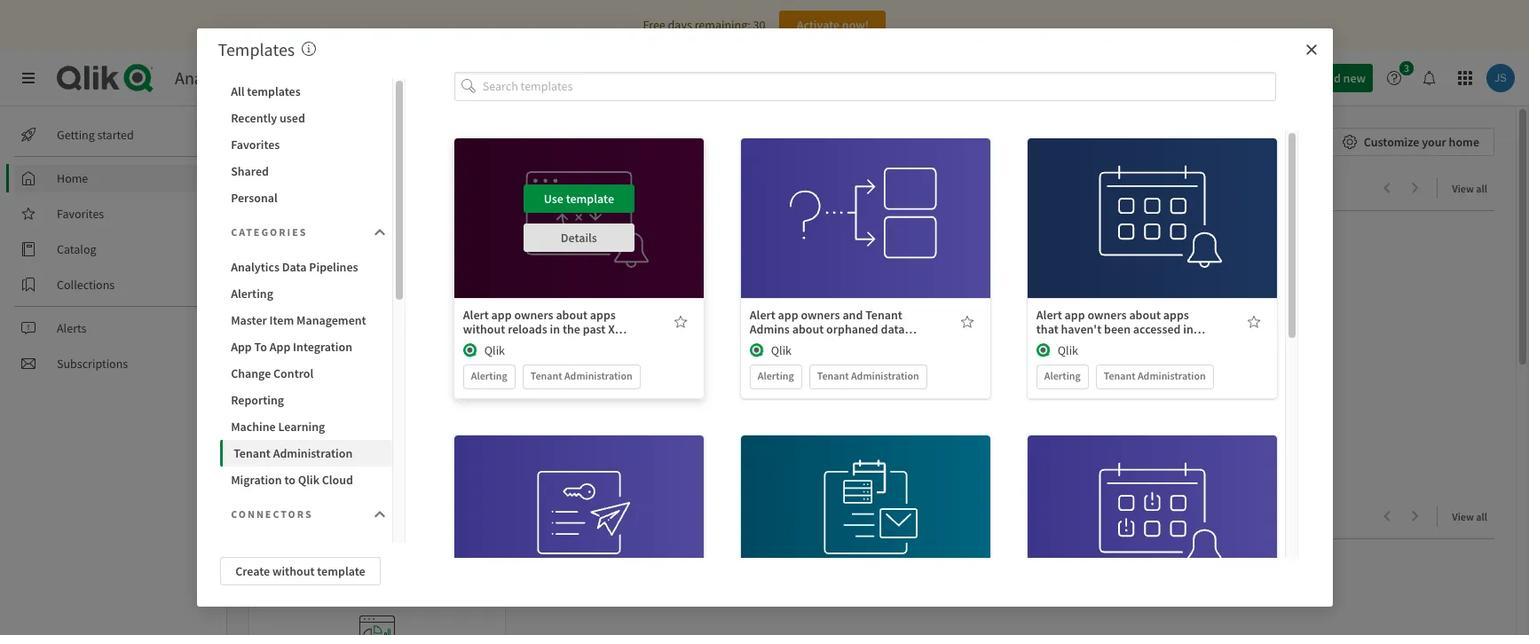 Task type: vqa. For each thing, say whether or not it's contained in the screenshot.
the leftmost the used
yes



Task type: describe. For each thing, give the bounding box(es) containing it.
move collection image for recently
[[249, 507, 266, 525]]

recently used button
[[220, 105, 393, 131]]

tenant for alert app owners and tenant admins about orphaned data connections
[[817, 369, 849, 382]]

accessed
[[1134, 321, 1181, 337]]

tenant administration inside 'button'
[[234, 446, 353, 462]]

owners for about
[[801, 307, 840, 323]]

view for recently used
[[1453, 511, 1475, 524]]

catalog
[[57, 241, 96, 257]]

alerting for alert app owners and tenant admins about orphaned data connections
[[758, 369, 794, 382]]

alert for that
[[1037, 307, 1063, 323]]

create without template button
[[220, 558, 381, 586]]

admins
[[750, 321, 790, 337]]

tenant administration button
[[220, 440, 393, 467]]

app to app integration button
[[220, 334, 393, 360]]

integration
[[293, 339, 353, 355]]

getting started
[[57, 127, 134, 143]]

alert for admins
[[750, 307, 776, 323]]

Search templates text field
[[483, 72, 1277, 101]]

all templates
[[231, 83, 301, 99]]

master
[[231, 313, 267, 328]]

that
[[1037, 321, 1059, 337]]

view all link for recently used
[[1453, 505, 1495, 527]]

free days remaining: 30
[[643, 17, 766, 33]]

analytics for analytics to explore
[[273, 178, 343, 200]]

personal element
[[363, 371, 392, 400]]

migration to qlik cloud
[[231, 472, 353, 488]]

days. inside alert app owners about apps without reloads in the past x days.
[[463, 335, 492, 351]]

favorites button
[[220, 131, 393, 158]]

Search text field
[[853, 64, 1136, 93]]

minutes
[[333, 416, 369, 429]]

reloads
[[508, 321, 548, 337]]

started
[[97, 127, 134, 143]]

without inside alert app owners about apps without reloads in the past x days.
[[463, 321, 505, 337]]

alerts
[[57, 321, 87, 336]]

alert app owners about apps without reloads in the past x days.
[[463, 307, 616, 351]]

services inside button
[[289, 542, 333, 558]]

shared button
[[220, 158, 393, 185]]

master item management
[[231, 313, 366, 328]]

0 vertical spatial services
[[245, 67, 307, 89]]

10
[[320, 416, 331, 429]]

navigation pane element
[[0, 114, 226, 385]]

haven't
[[1061, 321, 1102, 337]]

in inside alert app owners about apps without reloads in the past x days.
[[550, 321, 560, 337]]

administration for alert app owners about apps without reloads in the past x days.
[[565, 369, 633, 382]]

about for the
[[556, 307, 588, 323]]

28
[[1079, 335, 1092, 351]]

view all for analytics to explore
[[1453, 182, 1488, 195]]

first
[[260, 397, 284, 413]]

control
[[273, 366, 314, 382]]

customize your home button
[[1332, 128, 1495, 156]]

template inside button
[[317, 564, 365, 580]]

remaining:
[[695, 17, 751, 33]]

reporting button
[[220, 387, 393, 414]]

move collection image for analytics
[[249, 179, 266, 197]]

templates
[[247, 83, 301, 99]]

apps for past
[[590, 307, 616, 323]]

recently inside home main content
[[273, 506, 340, 528]]

your
[[1423, 134, 1447, 150]]

last
[[1057, 335, 1076, 351]]

all for recently used
[[1477, 511, 1488, 524]]

create without template
[[235, 564, 365, 580]]

create
[[235, 564, 270, 580]]

tenant administration for accessed
[[1104, 369, 1206, 382]]

ask insight advisor
[[1176, 70, 1277, 86]]

migration to qlik cloud button
[[220, 467, 393, 494]]

management
[[297, 313, 366, 328]]

analytics to explore
[[273, 178, 423, 200]]

app for reloads
[[491, 307, 512, 323]]

machine learning
[[231, 419, 325, 435]]

qlik image for alert app owners and tenant admins about orphaned data connections
[[750, 343, 764, 357]]

view for analytics to explore
[[1453, 182, 1475, 195]]

alert app owners about apps that haven't been accessed in the last 28 days.
[[1037, 307, 1194, 351]]

collections link
[[14, 271, 213, 299]]

x
[[608, 321, 615, 337]]

templates are pre-built automations that help you automate common business workflows. get started by selecting one of the pre-built templates or choose the blank canvas to build an automation from scratch. tooltip
[[302, 38, 316, 60]]

orphaned
[[827, 321, 879, 337]]

30
[[753, 17, 766, 33]]

shared
[[231, 163, 269, 179]]

data
[[881, 321, 905, 337]]

analytics for analytics data pipelines
[[231, 259, 280, 275]]

updated
[[280, 416, 318, 429]]

subscriptions
[[57, 356, 128, 372]]

app for about
[[778, 307, 799, 323]]

machine
[[231, 419, 276, 435]]

owners for reloads
[[514, 307, 554, 323]]

collections
[[57, 277, 115, 293]]

home link
[[14, 164, 213, 193]]

tenant administration for the
[[531, 369, 633, 382]]

ago
[[371, 416, 388, 429]]

the inside alert app owners about apps that haven't been accessed in the last 28 days.
[[1037, 335, 1055, 351]]

qlik image for alert app owners about apps that haven't been accessed in the last 28 days.
[[1037, 343, 1051, 357]]

used inside button
[[280, 110, 305, 126]]

templates
[[218, 38, 295, 60]]

connectors button
[[220, 497, 393, 533]]

cloud inside 'migration to qlik cloud' button
[[322, 472, 353, 488]]

learning
[[278, 419, 325, 435]]

free
[[643, 17, 666, 33]]

reporting
[[231, 392, 284, 408]]

all templates button
[[220, 78, 393, 105]]

favorites inside button
[[231, 137, 280, 153]]

home inside 'navigation pane' "element"
[[57, 170, 88, 186]]

qlik cloud services
[[231, 542, 333, 558]]

recently used inside home main content
[[273, 506, 380, 528]]

app to app integration
[[231, 339, 353, 355]]

1 app from the left
[[231, 339, 252, 355]]

ask
[[1176, 70, 1195, 86]]

jacob simon element
[[260, 415, 276, 431]]

machine learning button
[[220, 414, 393, 440]]

alerting for alert app owners about apps that haven't been accessed in the last 28 days.
[[1045, 369, 1081, 382]]

administration for alert app owners and tenant admins about orphaned data connections
[[851, 369, 920, 382]]

advisor
[[1237, 70, 1277, 86]]

analytics for analytics services
[[175, 67, 242, 89]]

analytics data pipelines
[[231, 259, 358, 275]]

add to favorites image for apps
[[674, 315, 688, 329]]

insight
[[1197, 70, 1234, 86]]

pipelines
[[309, 259, 358, 275]]

activate
[[797, 17, 840, 33]]

home
[[1449, 134, 1480, 150]]



Task type: locate. For each thing, give the bounding box(es) containing it.
days. left "reloads"
[[463, 335, 492, 351]]

add to favorites image right x
[[674, 315, 688, 329]]

subscriptions link
[[14, 350, 213, 378]]

0 vertical spatial without
[[463, 321, 505, 337]]

0 vertical spatial home
[[249, 128, 303, 155]]

to left explore
[[347, 178, 362, 200]]

alert up connections
[[750, 307, 776, 323]]

0 horizontal spatial about
[[556, 307, 588, 323]]

1 horizontal spatial app
[[270, 339, 291, 355]]

move collection image down migration
[[249, 507, 266, 525]]

recently used inside button
[[231, 110, 305, 126]]

analytics services element
[[175, 67, 307, 89]]

searchbar element
[[825, 64, 1136, 93]]

1 horizontal spatial apps
[[1164, 307, 1190, 323]]

owners for haven't
[[1088, 307, 1127, 323]]

1 horizontal spatial used
[[343, 506, 380, 528]]

apps
[[590, 307, 616, 323], [1164, 307, 1190, 323]]

1 horizontal spatial cloud
[[322, 472, 353, 488]]

tenant administration down orphaned
[[817, 369, 920, 382]]

days. inside alert app owners about apps that haven't been accessed in the last 28 days.
[[1094, 335, 1122, 351]]

without down qlik cloud services
[[273, 564, 315, 580]]

alerting button
[[220, 281, 393, 307]]

alert inside alert app owners about apps without reloads in the past x days.
[[463, 307, 489, 323]]

templates are pre-built automations that help you automate common business workflows. get started by selecting one of the pre-built templates or choose the blank canvas to build an automation from scratch. image
[[302, 42, 316, 56]]

add to favorites image
[[674, 315, 688, 329], [960, 315, 975, 329]]

days.
[[463, 335, 492, 351], [1094, 335, 1122, 351]]

in
[[550, 321, 560, 337], [1184, 321, 1194, 337]]

0 horizontal spatial cloud
[[255, 542, 286, 558]]

app left to
[[231, 339, 252, 355]]

change control button
[[220, 360, 393, 387]]

administration down accessed
[[1138, 369, 1206, 382]]

apps right been
[[1164, 307, 1190, 323]]

apps inside alert app owners about apps that haven't been accessed in the last 28 days.
[[1164, 307, 1190, 323]]

data
[[282, 259, 307, 275]]

alerting up master
[[231, 286, 273, 302]]

used up the favorites button on the left top
[[280, 110, 305, 126]]

1 view from the top
[[1453, 182, 1475, 195]]

jacob simon image
[[260, 415, 276, 431]]

0 horizontal spatial in
[[550, 321, 560, 337]]

1 vertical spatial used
[[343, 506, 380, 528]]

1 qlik image from the left
[[463, 343, 477, 357]]

activate now!
[[797, 17, 869, 33]]

in right "reloads"
[[550, 321, 560, 337]]

owners left past
[[514, 307, 554, 323]]

tenant administration down past
[[531, 369, 633, 382]]

move collection image up categories
[[249, 179, 266, 197]]

home inside main content
[[249, 128, 303, 155]]

1 view all from the top
[[1453, 182, 1488, 195]]

1 apps from the left
[[590, 307, 616, 323]]

0 vertical spatial all
[[1477, 182, 1488, 195]]

alerting inside button
[[231, 286, 273, 302]]

analytics services
[[175, 67, 307, 89]]

updated 10 minutes ago
[[280, 416, 388, 429]]

personal
[[231, 190, 278, 206]]

tenant administration down accessed
[[1104, 369, 1206, 382]]

used inside home main content
[[343, 506, 380, 528]]

analytics down templates
[[175, 67, 242, 89]]

in inside alert app owners about apps that haven't been accessed in the last 28 days.
[[1184, 321, 1194, 337]]

0 vertical spatial used
[[280, 110, 305, 126]]

to for explore
[[347, 178, 362, 200]]

1 horizontal spatial to
[[347, 178, 362, 200]]

tenant administration
[[531, 369, 633, 382], [817, 369, 920, 382], [1104, 369, 1206, 382], [234, 446, 353, 462]]

qlik inside button
[[231, 542, 252, 558]]

qlik for without
[[485, 342, 505, 358]]

0 horizontal spatial apps
[[590, 307, 616, 323]]

0 horizontal spatial days.
[[463, 335, 492, 351]]

master item management button
[[220, 307, 393, 334]]

tenant for alert app owners about apps without reloads in the past x days.
[[531, 369, 562, 382]]

0 horizontal spatial owners
[[514, 307, 554, 323]]

migration
[[231, 472, 282, 488]]

3 owners from the left
[[1088, 307, 1127, 323]]

used
[[280, 110, 305, 126], [343, 506, 380, 528]]

alerting for alert app owners about apps without reloads in the past x days.
[[471, 369, 508, 382]]

about inside alert app owners about apps that haven't been accessed in the last 28 days.
[[1130, 307, 1161, 323]]

all
[[1477, 182, 1488, 195], [1477, 511, 1488, 524]]

1 move collection image from the top
[[249, 179, 266, 197]]

1 horizontal spatial in
[[1184, 321, 1194, 337]]

1 horizontal spatial favorites
[[231, 137, 280, 153]]

2 horizontal spatial alert
[[1037, 307, 1063, 323]]

recently inside recently used button
[[231, 110, 277, 126]]

add to favorites image right data
[[960, 315, 975, 329]]

1 horizontal spatial home
[[249, 128, 303, 155]]

recently down all templates
[[231, 110, 277, 126]]

alert left "reloads"
[[463, 307, 489, 323]]

use template button
[[524, 184, 635, 213], [810, 184, 921, 213], [1097, 184, 1208, 213], [524, 482, 635, 510], [810, 482, 921, 510], [1097, 482, 1208, 510]]

qlik cloud services button
[[220, 536, 393, 563]]

past
[[583, 321, 606, 337]]

the left past
[[563, 321, 581, 337]]

all
[[231, 83, 245, 99]]

customize
[[1364, 134, 1420, 150]]

1 vertical spatial cloud
[[255, 542, 286, 558]]

alert inside the alert app owners and tenant admins about orphaned data connections
[[750, 307, 776, 323]]

alerting down connections
[[758, 369, 794, 382]]

item
[[269, 313, 294, 328]]

used up qlik cloud services button
[[343, 506, 380, 528]]

app right to
[[270, 339, 291, 355]]

1 horizontal spatial alert
[[750, 307, 776, 323]]

categories button
[[220, 215, 393, 250]]

apps inside alert app owners about apps without reloads in the past x days.
[[590, 307, 616, 323]]

owners left and
[[801, 307, 840, 323]]

alerting down the last
[[1045, 369, 1081, 382]]

to for qlik
[[284, 472, 296, 488]]

alert for without
[[463, 307, 489, 323]]

1 add to favorites image from the left
[[674, 315, 688, 329]]

0 horizontal spatial add to favorites image
[[674, 315, 688, 329]]

view all link
[[1453, 177, 1495, 199], [1453, 505, 1495, 527]]

1 vertical spatial all
[[1477, 511, 1488, 524]]

connections
[[750, 335, 815, 351]]

recently used link
[[273, 506, 387, 528]]

recently used
[[231, 110, 305, 126], [273, 506, 380, 528]]

1 vertical spatial move collection image
[[249, 507, 266, 525]]

1 horizontal spatial without
[[463, 321, 505, 337]]

0 vertical spatial move collection image
[[249, 179, 266, 197]]

alert inside alert app owners about apps that haven't been accessed in the last 28 days.
[[1037, 307, 1063, 323]]

administration up 'migration to qlik cloud' button
[[273, 446, 353, 462]]

without
[[463, 321, 505, 337], [273, 564, 315, 580]]

1 horizontal spatial the
[[1037, 335, 1055, 351]]

services up 'create without template'
[[289, 542, 333, 558]]

analytics to explore link
[[273, 178, 430, 200]]

2 view all link from the top
[[1453, 505, 1495, 527]]

1 all from the top
[[1477, 182, 1488, 195]]

2 view from the top
[[1453, 511, 1475, 524]]

owners inside alert app owners about apps without reloads in the past x days.
[[514, 307, 554, 323]]

qlik
[[485, 342, 505, 358], [771, 342, 792, 358], [1058, 342, 1079, 358], [298, 472, 320, 488], [231, 542, 252, 558]]

catalog link
[[14, 235, 213, 264]]

favorites inside 'navigation pane' "element"
[[57, 206, 104, 222]]

recently used down all templates
[[231, 110, 305, 126]]

tenant administration for data
[[817, 369, 920, 382]]

app inside alert app owners about apps that haven't been accessed in the last 28 days.
[[1065, 307, 1085, 323]]

about
[[556, 307, 588, 323], [1130, 307, 1161, 323], [793, 321, 824, 337]]

qlik for admins
[[771, 342, 792, 358]]

about inside alert app owners about apps without reloads in the past x days.
[[556, 307, 588, 323]]

1 vertical spatial analytics
[[273, 178, 343, 200]]

administration down data
[[851, 369, 920, 382]]

recently up qlik cloud services button
[[273, 506, 340, 528]]

alert
[[463, 307, 489, 323], [750, 307, 776, 323], [1037, 307, 1063, 323]]

recently used up qlik cloud services button
[[273, 506, 380, 528]]

1 owners from the left
[[514, 307, 554, 323]]

0 horizontal spatial favorites
[[57, 206, 104, 222]]

2 days. from the left
[[1094, 335, 1122, 351]]

owners inside the alert app owners and tenant admins about orphaned data connections
[[801, 307, 840, 323]]

change
[[231, 366, 271, 382]]

administration for alert app owners about apps that haven't been accessed in the last 28 days.
[[1138, 369, 1206, 382]]

2 alert from the left
[[750, 307, 776, 323]]

2 app from the left
[[270, 339, 291, 355]]

analytics down categories
[[231, 259, 280, 275]]

cloud up recently used link at bottom left
[[322, 472, 353, 488]]

1 vertical spatial services
[[289, 542, 333, 558]]

use template
[[544, 191, 614, 207], [831, 191, 901, 207], [1117, 191, 1188, 207], [544, 488, 614, 504], [831, 488, 901, 504], [1117, 488, 1188, 504]]

1 horizontal spatial owners
[[801, 307, 840, 323]]

to
[[347, 178, 362, 200], [284, 472, 296, 488]]

2 vertical spatial analytics
[[231, 259, 280, 275]]

categories
[[231, 226, 308, 239]]

favorites up shared
[[231, 137, 280, 153]]

tenant down been
[[1104, 369, 1136, 382]]

alerting down alert app owners about apps without reloads in the past x days.
[[471, 369, 508, 382]]

services down templates
[[245, 67, 307, 89]]

0 vertical spatial view
[[1453, 182, 1475, 195]]

tenant down the alert app owners and tenant admins about orphaned data connections
[[817, 369, 849, 382]]

3 alert from the left
[[1037, 307, 1063, 323]]

favorites link
[[14, 200, 213, 228]]

2 horizontal spatial qlik image
[[1037, 343, 1051, 357]]

tenant inside the alert app owners and tenant admins about orphaned data connections
[[866, 307, 903, 323]]

1 alert from the left
[[463, 307, 489, 323]]

without inside button
[[273, 564, 315, 580]]

1 view all link from the top
[[1453, 177, 1495, 199]]

1 vertical spatial recently used
[[273, 506, 380, 528]]

qlik image
[[463, 343, 477, 357], [750, 343, 764, 357], [1037, 343, 1051, 357]]

ask insight advisor button
[[1146, 64, 1285, 92]]

0 horizontal spatial qlik image
[[463, 343, 477, 357]]

0 horizontal spatial app
[[231, 339, 252, 355]]

2 apps from the left
[[1164, 307, 1190, 323]]

close image
[[1305, 43, 1319, 57]]

tenant right and
[[866, 307, 903, 323]]

1 in from the left
[[550, 321, 560, 337]]

without left "reloads"
[[463, 321, 505, 337]]

analytics data pipelines button
[[220, 254, 393, 281]]

the left the last
[[1037, 335, 1055, 351]]

0 vertical spatial view all
[[1453, 182, 1488, 195]]

1 vertical spatial to
[[284, 472, 296, 488]]

tenant inside 'button'
[[234, 446, 271, 462]]

2 add to favorites image from the left
[[960, 315, 975, 329]]

0 vertical spatial cloud
[[322, 472, 353, 488]]

3 qlik image from the left
[[1037, 343, 1051, 357]]

qlik for that
[[1058, 342, 1079, 358]]

2 qlik image from the left
[[750, 343, 764, 357]]

connectors
[[231, 508, 313, 521]]

to inside button
[[284, 472, 296, 488]]

analytics inside home main content
[[273, 178, 343, 200]]

services
[[245, 67, 307, 89], [289, 542, 333, 558]]

days. right 28
[[1094, 335, 1122, 351]]

0 vertical spatial favorites
[[231, 137, 280, 153]]

qlik image for alert app owners about apps without reloads in the past x days.
[[463, 343, 477, 357]]

cloud inside qlik cloud services button
[[255, 542, 286, 558]]

0 horizontal spatial alert
[[463, 307, 489, 323]]

app
[[231, 339, 252, 355], [270, 339, 291, 355]]

1 vertical spatial view
[[1453, 511, 1475, 524]]

2 in from the left
[[1184, 321, 1194, 337]]

1 vertical spatial view all
[[1453, 511, 1488, 524]]

days
[[668, 17, 692, 33]]

app inside the alert app owners and tenant admins about orphaned data connections
[[778, 307, 799, 323]]

owners
[[514, 307, 554, 323], [801, 307, 840, 323], [1088, 307, 1127, 323]]

owners inside alert app owners about apps that haven't been accessed in the last 28 days.
[[1088, 307, 1127, 323]]

1 vertical spatial favorites
[[57, 206, 104, 222]]

cloud up create
[[255, 542, 286, 558]]

details button
[[524, 223, 635, 252], [810, 223, 921, 252], [1097, 223, 1208, 252], [524, 521, 635, 549], [810, 521, 921, 549], [1097, 521, 1208, 549]]

2 horizontal spatial owners
[[1088, 307, 1127, 323]]

2 view all from the top
[[1453, 511, 1488, 524]]

1 days. from the left
[[463, 335, 492, 351]]

0 horizontal spatial the
[[563, 321, 581, 337]]

getting started link
[[14, 121, 213, 149]]

1 horizontal spatial about
[[793, 321, 824, 337]]

0 vertical spatial recently
[[231, 110, 277, 126]]

0 vertical spatial recently used
[[231, 110, 305, 126]]

close sidebar menu image
[[21, 71, 36, 85]]

alert up the last
[[1037, 307, 1063, 323]]

owners up 28
[[1088, 307, 1127, 323]]

about inside the alert app owners and tenant admins about orphaned data connections
[[793, 321, 824, 337]]

1 horizontal spatial days.
[[1094, 335, 1122, 351]]

1 horizontal spatial add to favorites image
[[960, 315, 975, 329]]

app inside home main content
[[286, 397, 307, 413]]

home main content
[[220, 107, 1530, 636]]

2 all from the top
[[1477, 511, 1488, 524]]

all for analytics to explore
[[1477, 182, 1488, 195]]

change control
[[231, 366, 314, 382]]

0 horizontal spatial home
[[57, 170, 88, 186]]

1 vertical spatial home
[[57, 170, 88, 186]]

analytics up categories button
[[273, 178, 343, 200]]

analytics
[[175, 67, 242, 89], [273, 178, 343, 200], [231, 259, 280, 275]]

1 vertical spatial view all link
[[1453, 505, 1495, 527]]

move collection image
[[249, 179, 266, 197], [249, 507, 266, 525]]

favorites up the catalog
[[57, 206, 104, 222]]

explore
[[366, 178, 423, 200]]

administration inside tenant administration 'button'
[[273, 446, 353, 462]]

the inside alert app owners about apps without reloads in the past x days.
[[563, 321, 581, 337]]

apps right "reloads"
[[590, 307, 616, 323]]

tenant for alert app owners about apps that haven't been accessed in the last 28 days.
[[1104, 369, 1136, 382]]

view all link for analytics to explore
[[1453, 177, 1495, 199]]

about left x
[[556, 307, 588, 323]]

tenant down "machine"
[[234, 446, 271, 462]]

0 vertical spatial analytics
[[175, 67, 242, 89]]

2 owners from the left
[[801, 307, 840, 323]]

0 horizontal spatial to
[[284, 472, 296, 488]]

and
[[843, 307, 863, 323]]

2 move collection image from the top
[[249, 507, 266, 525]]

1 vertical spatial without
[[273, 564, 315, 580]]

customize your home
[[1364, 134, 1480, 150]]

about for accessed
[[1130, 307, 1161, 323]]

0 vertical spatial to
[[347, 178, 362, 200]]

2 horizontal spatial about
[[1130, 307, 1161, 323]]

to down tenant administration 'button'
[[284, 472, 296, 488]]

1 horizontal spatial qlik image
[[750, 343, 764, 357]]

view all for recently used
[[1453, 511, 1488, 524]]

use
[[544, 191, 564, 207], [831, 191, 850, 207], [1117, 191, 1137, 207], [544, 488, 564, 504], [831, 488, 850, 504], [1117, 488, 1137, 504]]

tenant
[[866, 307, 903, 323], [531, 369, 562, 382], [817, 369, 849, 382], [1104, 369, 1136, 382], [234, 446, 271, 462]]

0 horizontal spatial without
[[273, 564, 315, 580]]

to
[[254, 339, 267, 355]]

view all
[[1453, 182, 1488, 195], [1453, 511, 1488, 524]]

0 horizontal spatial used
[[280, 110, 305, 126]]

home
[[249, 128, 303, 155], [57, 170, 88, 186]]

about right 'admins'
[[793, 321, 824, 337]]

about right haven't
[[1130, 307, 1161, 323]]

home up shared
[[249, 128, 303, 155]]

app inside alert app owners about apps without reloads in the past x days.
[[491, 307, 512, 323]]

first app
[[260, 397, 307, 413]]

qlik inside button
[[298, 472, 320, 488]]

to inside home main content
[[347, 178, 362, 200]]

add to favorites image
[[1247, 315, 1261, 329]]

activate now! link
[[780, 11, 886, 39]]

tenant administration up 'migration to qlik cloud'
[[234, 446, 353, 462]]

alert app owners and tenant admins about orphaned data connections
[[750, 307, 905, 351]]

getting
[[57, 127, 95, 143]]

administration down past
[[565, 369, 633, 382]]

in right accessed
[[1184, 321, 1194, 337]]

home down getting
[[57, 170, 88, 186]]

add to favorites image for tenant
[[960, 315, 975, 329]]

1 vertical spatial recently
[[273, 506, 340, 528]]

analytics inside button
[[231, 259, 280, 275]]

alerts link
[[14, 314, 213, 343]]

app for haven't
[[1065, 307, 1085, 323]]

apps for in
[[1164, 307, 1190, 323]]

0 vertical spatial view all link
[[1453, 177, 1495, 199]]

tenant down alert app owners about apps without reloads in the past x days.
[[531, 369, 562, 382]]



